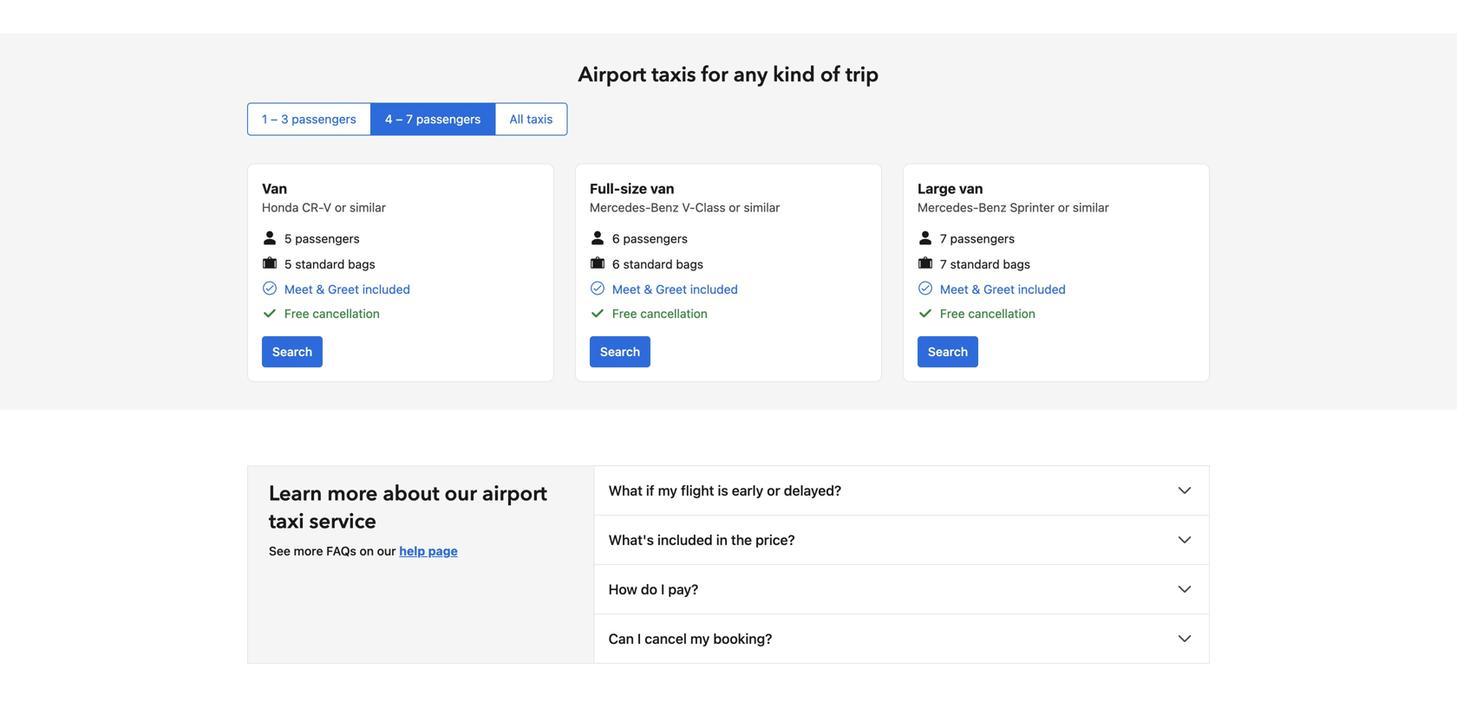 Task type: vqa. For each thing, say whether or not it's contained in the screenshot.


Task type: locate. For each thing, give the bounding box(es) containing it.
0 horizontal spatial mercedes-
[[590, 200, 651, 215]]

1 horizontal spatial search button
[[590, 337, 651, 368]]

bags down 7 passengers at the top of page
[[1003, 257, 1031, 271]]

1 search from the left
[[272, 345, 312, 359]]

1 cancellation from the left
[[313, 307, 380, 321]]

similar right class
[[744, 200, 780, 215]]

i inside 'dropdown button'
[[661, 582, 665, 598]]

1 horizontal spatial search
[[600, 345, 640, 359]]

2 horizontal spatial standard
[[951, 257, 1000, 271]]

cr-
[[302, 200, 324, 215]]

1 vertical spatial our
[[377, 545, 396, 559]]

meet & greet included down 6 standard bags
[[613, 283, 738, 297]]

taxis right all
[[527, 112, 553, 126]]

free cancellation down the 5 standard bags
[[285, 307, 380, 321]]

2 vertical spatial 7
[[941, 257, 947, 271]]

2 horizontal spatial meet & greet included
[[941, 283, 1066, 297]]

free cancellation down 7 standard bags
[[941, 307, 1036, 321]]

standard down 7 passengers at the top of page
[[951, 257, 1000, 271]]

2 meet from the left
[[613, 283, 641, 297]]

0 horizontal spatial free cancellation
[[285, 307, 380, 321]]

more
[[327, 480, 378, 509], [294, 545, 323, 559]]

i
[[661, 582, 665, 598], [638, 631, 641, 648]]

included left in
[[658, 532, 713, 549]]

7 right 4
[[406, 112, 413, 126]]

1 horizontal spatial cancellation
[[641, 307, 708, 321]]

3 similar from the left
[[1073, 200, 1110, 215]]

3 search from the left
[[928, 345, 968, 359]]

1 horizontal spatial taxis
[[652, 61, 696, 89]]

how do i pay?
[[609, 582, 699, 598]]

my inside dropdown button
[[658, 483, 678, 499]]

–
[[271, 112, 278, 126], [396, 112, 403, 126]]

search button for van
[[590, 337, 651, 368]]

bags
[[348, 257, 376, 271], [676, 257, 704, 271], [1003, 257, 1031, 271]]

1 meet from the left
[[285, 283, 313, 297]]

1 vertical spatial 7
[[941, 232, 947, 246]]

greet down 6 standard bags
[[656, 283, 687, 297]]

my right the if
[[658, 483, 678, 499]]

free down 7 standard bags
[[941, 307, 965, 321]]

greet down the 5 standard bags
[[328, 283, 359, 297]]

i right can
[[638, 631, 641, 648]]

0 horizontal spatial i
[[638, 631, 641, 648]]

what's included in the price?
[[609, 532, 795, 549]]

0 horizontal spatial meet
[[285, 283, 313, 297]]

cancellation down the 5 standard bags
[[313, 307, 380, 321]]

0 horizontal spatial &
[[316, 283, 325, 297]]

3 standard from the left
[[951, 257, 1000, 271]]

or right v
[[335, 200, 346, 215]]

or inside what if my flight is early or delayed? dropdown button
[[767, 483, 781, 499]]

our right about
[[445, 480, 477, 509]]

3 meet & greet included from the left
[[941, 283, 1066, 297]]

0 vertical spatial taxis
[[652, 61, 696, 89]]

& down 6 standard bags
[[644, 283, 653, 297]]

included down the 5 standard bags
[[363, 283, 410, 297]]

0 horizontal spatial search
[[272, 345, 312, 359]]

my right the "cancel"
[[691, 631, 710, 648]]

can i cancel my booking? button
[[595, 615, 1210, 664]]

2 horizontal spatial meet
[[941, 283, 969, 297]]

meet & greet included down the 5 standard bags
[[285, 283, 410, 297]]

3 search button from the left
[[918, 337, 979, 368]]

meet
[[285, 283, 313, 297], [613, 283, 641, 297], [941, 283, 969, 297]]

sort results by element
[[247, 103, 1210, 136]]

meet down 7 standard bags
[[941, 283, 969, 297]]

kind
[[773, 61, 815, 89]]

taxis inside sort results by element
[[527, 112, 553, 126]]

can i cancel my booking?
[[609, 631, 773, 648]]

similar right v
[[350, 200, 386, 215]]

1 horizontal spatial meet & greet included
[[613, 283, 738, 297]]

learn
[[269, 480, 322, 509]]

1 horizontal spatial mercedes-
[[918, 200, 979, 215]]

1 vertical spatial my
[[691, 631, 710, 648]]

1 horizontal spatial similar
[[744, 200, 780, 215]]

free cancellation for van
[[613, 307, 708, 321]]

1 – from the left
[[271, 112, 278, 126]]

2 horizontal spatial search
[[928, 345, 968, 359]]

if
[[646, 483, 655, 499]]

0 horizontal spatial –
[[271, 112, 278, 126]]

0 horizontal spatial search button
[[262, 337, 323, 368]]

1 horizontal spatial free cancellation
[[613, 307, 708, 321]]

greet for mercedes-
[[984, 283, 1015, 297]]

learn more about our airport taxi service see more faqs on our help page
[[269, 480, 547, 559]]

page
[[428, 545, 458, 559]]

1 & from the left
[[316, 283, 325, 297]]

0 vertical spatial 7
[[406, 112, 413, 126]]

3 greet from the left
[[984, 283, 1015, 297]]

2 horizontal spatial bags
[[1003, 257, 1031, 271]]

1 horizontal spatial bags
[[676, 257, 704, 271]]

1 horizontal spatial &
[[644, 283, 653, 297]]

meet & greet included
[[285, 283, 410, 297], [613, 283, 738, 297], [941, 283, 1066, 297]]

free for mercedes-
[[941, 307, 965, 321]]

1 horizontal spatial meet
[[613, 283, 641, 297]]

2 benz from the left
[[979, 200, 1007, 215]]

1 horizontal spatial more
[[327, 480, 378, 509]]

0 horizontal spatial standard
[[295, 257, 345, 271]]

6
[[613, 232, 620, 246], [613, 257, 620, 271]]

0 horizontal spatial van
[[651, 180, 675, 197]]

1 vertical spatial more
[[294, 545, 323, 559]]

free for van
[[613, 307, 637, 321]]

1 vertical spatial i
[[638, 631, 641, 648]]

3 free cancellation from the left
[[941, 307, 1036, 321]]

benz left v-
[[651, 200, 679, 215]]

benz up 7 passengers at the top of page
[[979, 200, 1007, 215]]

passengers
[[292, 112, 357, 126], [416, 112, 481, 126], [295, 232, 360, 246], [623, 232, 688, 246], [951, 232, 1015, 246]]

2 horizontal spatial similar
[[1073, 200, 1110, 215]]

1 standard from the left
[[295, 257, 345, 271]]

5
[[285, 232, 292, 246], [285, 257, 292, 271]]

van
[[651, 180, 675, 197], [960, 180, 984, 197]]

1 horizontal spatial i
[[661, 582, 665, 598]]

1 meet & greet included from the left
[[285, 283, 410, 297]]

benz
[[651, 200, 679, 215], [979, 200, 1007, 215]]

5 for 5 standard bags
[[285, 257, 292, 271]]

1 similar from the left
[[350, 200, 386, 215]]

2 van from the left
[[960, 180, 984, 197]]

bags down 5 passengers
[[348, 257, 376, 271]]

& for cr-
[[316, 283, 325, 297]]

0 vertical spatial my
[[658, 483, 678, 499]]

included for mercedes-
[[1018, 283, 1066, 297]]

& for mercedes-
[[972, 283, 981, 297]]

i right do
[[661, 582, 665, 598]]

meet & greet included down 7 standard bags
[[941, 283, 1066, 297]]

passengers right 3
[[292, 112, 357, 126]]

5 down 5 passengers
[[285, 257, 292, 271]]

2 bags from the left
[[676, 257, 704, 271]]

or inside large van mercedes-benz sprinter or similar
[[1058, 200, 1070, 215]]

2 mercedes- from the left
[[918, 200, 979, 215]]

cancellation
[[313, 307, 380, 321], [641, 307, 708, 321], [969, 307, 1036, 321]]

2 meet & greet included from the left
[[613, 283, 738, 297]]

our
[[445, 480, 477, 509], [377, 545, 396, 559]]

full-
[[590, 180, 621, 197]]

similar
[[350, 200, 386, 215], [744, 200, 780, 215], [1073, 200, 1110, 215]]

2 cancellation from the left
[[641, 307, 708, 321]]

bags for mercedes-
[[1003, 257, 1031, 271]]

standard down 5 passengers
[[295, 257, 345, 271]]

2 search from the left
[[600, 345, 640, 359]]

free down the 5 standard bags
[[285, 307, 309, 321]]

2 free from the left
[[613, 307, 637, 321]]

or right sprinter at the right top of the page
[[1058, 200, 1070, 215]]

0 vertical spatial 5
[[285, 232, 292, 246]]

search for cr-
[[272, 345, 312, 359]]

2 similar from the left
[[744, 200, 780, 215]]

passengers for van
[[295, 232, 360, 246]]

2 horizontal spatial free cancellation
[[941, 307, 1036, 321]]

1 horizontal spatial –
[[396, 112, 403, 126]]

& down the 5 standard bags
[[316, 283, 325, 297]]

0 vertical spatial our
[[445, 480, 477, 509]]

cancellation down 6 standard bags
[[641, 307, 708, 321]]

0 vertical spatial i
[[661, 582, 665, 598]]

i inside dropdown button
[[638, 631, 641, 648]]

service
[[309, 508, 377, 537]]

my
[[658, 483, 678, 499], [691, 631, 710, 648]]

standard down 6 passengers
[[623, 257, 673, 271]]

search
[[272, 345, 312, 359], [600, 345, 640, 359], [928, 345, 968, 359]]

2 standard from the left
[[623, 257, 673, 271]]

6 down 6 passengers
[[613, 257, 620, 271]]

free
[[285, 307, 309, 321], [613, 307, 637, 321], [941, 307, 965, 321]]

0 horizontal spatial cancellation
[[313, 307, 380, 321]]

meet & greet included for cr-
[[285, 283, 410, 297]]

mercedes-
[[590, 200, 651, 215], [918, 200, 979, 215]]

5 down honda
[[285, 232, 292, 246]]

3
[[281, 112, 289, 126]]

2 horizontal spatial free
[[941, 307, 965, 321]]

or
[[335, 200, 346, 215], [729, 200, 741, 215], [1058, 200, 1070, 215], [767, 483, 781, 499]]

what
[[609, 483, 643, 499]]

7
[[406, 112, 413, 126], [941, 232, 947, 246], [941, 257, 947, 271]]

cancellation down 7 standard bags
[[969, 307, 1036, 321]]

search button
[[262, 337, 323, 368], [590, 337, 651, 368], [918, 337, 979, 368]]

free cancellation
[[285, 307, 380, 321], [613, 307, 708, 321], [941, 307, 1036, 321]]

– right 4
[[396, 112, 403, 126]]

2 search button from the left
[[590, 337, 651, 368]]

1 van from the left
[[651, 180, 675, 197]]

0 horizontal spatial my
[[658, 483, 678, 499]]

0 horizontal spatial more
[[294, 545, 323, 559]]

more right "learn"
[[327, 480, 378, 509]]

greet down 7 standard bags
[[984, 283, 1015, 297]]

search for mercedes-
[[928, 345, 968, 359]]

1 vertical spatial 5
[[285, 257, 292, 271]]

in
[[716, 532, 728, 549]]

passengers for full-size van
[[623, 232, 688, 246]]

– right the 1
[[271, 112, 278, 126]]

0 horizontal spatial taxis
[[527, 112, 553, 126]]

similar right sprinter at the right top of the page
[[1073, 200, 1110, 215]]

2 – from the left
[[396, 112, 403, 126]]

6 for 6 standard bags
[[613, 257, 620, 271]]

2 horizontal spatial cancellation
[[969, 307, 1036, 321]]

2 free cancellation from the left
[[613, 307, 708, 321]]

1 5 from the top
[[285, 232, 292, 246]]

free cancellation for mercedes-
[[941, 307, 1036, 321]]

see
[[269, 545, 291, 559]]

large van mercedes-benz sprinter or similar
[[918, 180, 1110, 215]]

van right size
[[651, 180, 675, 197]]

2 horizontal spatial greet
[[984, 283, 1015, 297]]

or right class
[[729, 200, 741, 215]]

standard for mercedes-
[[951, 257, 1000, 271]]

1 benz from the left
[[651, 200, 679, 215]]

similar inside large van mercedes-benz sprinter or similar
[[1073, 200, 1110, 215]]

van right large
[[960, 180, 984, 197]]

about
[[383, 480, 440, 509]]

free cancellation down 6 standard bags
[[613, 307, 708, 321]]

standard
[[295, 257, 345, 271], [623, 257, 673, 271], [951, 257, 1000, 271]]

taxis
[[652, 61, 696, 89], [527, 112, 553, 126]]

3 free from the left
[[941, 307, 965, 321]]

&
[[316, 283, 325, 297], [644, 283, 653, 297], [972, 283, 981, 297]]

0 horizontal spatial benz
[[651, 200, 679, 215]]

mercedes- inside full-size van mercedes-benz v-class or similar
[[590, 200, 651, 215]]

7 down 7 passengers at the top of page
[[941, 257, 947, 271]]

help
[[399, 545, 425, 559]]

1 – 3 passengers
[[262, 112, 357, 126]]

2 horizontal spatial search button
[[918, 337, 979, 368]]

flight
[[681, 483, 715, 499]]

1 horizontal spatial my
[[691, 631, 710, 648]]

2 horizontal spatial &
[[972, 283, 981, 297]]

taxis left for
[[652, 61, 696, 89]]

how
[[609, 582, 638, 598]]

2 greet from the left
[[656, 283, 687, 297]]

1 bags from the left
[[348, 257, 376, 271]]

meet down the 5 standard bags
[[285, 283, 313, 297]]

passengers up 6 standard bags
[[623, 232, 688, 246]]

1 6 from the top
[[613, 232, 620, 246]]

meet down 6 standard bags
[[613, 283, 641, 297]]

0 vertical spatial 6
[[613, 232, 620, 246]]

0 horizontal spatial free
[[285, 307, 309, 321]]

1 horizontal spatial benz
[[979, 200, 1007, 215]]

mercedes- inside large van mercedes-benz sprinter or similar
[[918, 200, 979, 215]]

7 up 7 standard bags
[[941, 232, 947, 246]]

6 up 6 standard bags
[[613, 232, 620, 246]]

1 mercedes- from the left
[[590, 200, 651, 215]]

van inside full-size van mercedes-benz v-class or similar
[[651, 180, 675, 197]]

0 horizontal spatial bags
[[348, 257, 376, 271]]

van
[[262, 180, 287, 197]]

2 5 from the top
[[285, 257, 292, 271]]

2 6 from the top
[[613, 257, 620, 271]]

1 free cancellation from the left
[[285, 307, 380, 321]]

1 free from the left
[[285, 307, 309, 321]]

or right early
[[767, 483, 781, 499]]

0 horizontal spatial similar
[[350, 200, 386, 215]]

3 meet from the left
[[941, 283, 969, 297]]

our right on
[[377, 545, 396, 559]]

1 greet from the left
[[328, 283, 359, 297]]

1 vertical spatial taxis
[[527, 112, 553, 126]]

mercedes- down large
[[918, 200, 979, 215]]

meet & greet included for mercedes-
[[941, 283, 1066, 297]]

included down 6 standard bags
[[691, 283, 738, 297]]

passengers for large van
[[951, 232, 1015, 246]]

meet for mercedes-
[[941, 283, 969, 297]]

1 horizontal spatial standard
[[623, 257, 673, 271]]

all taxis
[[510, 112, 553, 126]]

included down 7 standard bags
[[1018, 283, 1066, 297]]

more right see
[[294, 545, 323, 559]]

airport
[[578, 61, 647, 89]]

1 horizontal spatial van
[[960, 180, 984, 197]]

sprinter
[[1010, 200, 1055, 215]]

included
[[363, 283, 410, 297], [691, 283, 738, 297], [1018, 283, 1066, 297], [658, 532, 713, 549]]

greet
[[328, 283, 359, 297], [656, 283, 687, 297], [984, 283, 1015, 297]]

1 vertical spatial 6
[[613, 257, 620, 271]]

1 horizontal spatial free
[[613, 307, 637, 321]]

3 bags from the left
[[1003, 257, 1031, 271]]

0 horizontal spatial greet
[[328, 283, 359, 297]]

full-size van mercedes-benz v-class or similar
[[590, 180, 780, 215]]

0 horizontal spatial our
[[377, 545, 396, 559]]

3 & from the left
[[972, 283, 981, 297]]

& down 7 standard bags
[[972, 283, 981, 297]]

free down 6 standard bags
[[613, 307, 637, 321]]

included inside 'dropdown button'
[[658, 532, 713, 549]]

mercedes- down size
[[590, 200, 651, 215]]

3 cancellation from the left
[[969, 307, 1036, 321]]

passengers up the 5 standard bags
[[295, 232, 360, 246]]

v
[[323, 200, 332, 215]]

bags down 6 passengers
[[676, 257, 704, 271]]

passengers up 7 standard bags
[[951, 232, 1015, 246]]

1 search button from the left
[[262, 337, 323, 368]]

cancellation for cr-
[[313, 307, 380, 321]]

7 for 7 passengers
[[941, 232, 947, 246]]

6 for 6 passengers
[[613, 232, 620, 246]]

1 horizontal spatial greet
[[656, 283, 687, 297]]

0 horizontal spatial meet & greet included
[[285, 283, 410, 297]]

2 & from the left
[[644, 283, 653, 297]]



Task type: describe. For each thing, give the bounding box(es) containing it.
size
[[621, 180, 647, 197]]

do
[[641, 582, 658, 598]]

& for van
[[644, 283, 653, 297]]

4 – 7 passengers
[[385, 112, 481, 126]]

6 standard bags
[[613, 257, 704, 271]]

van inside large van mercedes-benz sprinter or similar
[[960, 180, 984, 197]]

what if my flight is early or delayed?
[[609, 483, 842, 499]]

– for 3
[[271, 112, 278, 126]]

bags for van
[[676, 257, 704, 271]]

5 passengers
[[285, 232, 360, 246]]

how do i pay? button
[[595, 566, 1210, 614]]

taxi
[[269, 508, 304, 537]]

standard for van
[[623, 257, 673, 271]]

cancellation for mercedes-
[[969, 307, 1036, 321]]

7 passengers
[[941, 232, 1015, 246]]

5 standard bags
[[285, 257, 376, 271]]

similar inside 'van honda cr-v or similar'
[[350, 200, 386, 215]]

van honda cr-v or similar
[[262, 180, 386, 215]]

my inside dropdown button
[[691, 631, 710, 648]]

pay?
[[668, 582, 699, 598]]

what's included in the price? button
[[595, 516, 1210, 565]]

help page link
[[399, 545, 458, 559]]

all
[[510, 112, 524, 126]]

the
[[731, 532, 752, 549]]

is
[[718, 483, 729, 499]]

any
[[734, 61, 768, 89]]

included for van
[[691, 283, 738, 297]]

passengers right 4
[[416, 112, 481, 126]]

free cancellation for cr-
[[285, 307, 380, 321]]

search button for mercedes-
[[918, 337, 979, 368]]

or inside full-size van mercedes-benz v-class or similar
[[729, 200, 741, 215]]

bags for cr-
[[348, 257, 376, 271]]

6 passengers
[[613, 232, 688, 246]]

of
[[821, 61, 841, 89]]

4
[[385, 112, 393, 126]]

what if my flight is early or delayed? button
[[595, 467, 1210, 516]]

booking?
[[714, 631, 773, 648]]

benz inside full-size van mercedes-benz v-class or similar
[[651, 200, 679, 215]]

price?
[[756, 532, 795, 549]]

class
[[695, 200, 726, 215]]

delayed?
[[784, 483, 842, 499]]

or inside 'van honda cr-v or similar'
[[335, 200, 346, 215]]

trip
[[846, 61, 879, 89]]

taxis for all
[[527, 112, 553, 126]]

meet for cr-
[[285, 283, 313, 297]]

faqs
[[326, 545, 357, 559]]

taxis for airport
[[652, 61, 696, 89]]

1 horizontal spatial our
[[445, 480, 477, 509]]

included for cr-
[[363, 283, 410, 297]]

airport
[[482, 480, 547, 509]]

meet for van
[[613, 283, 641, 297]]

7 standard bags
[[941, 257, 1031, 271]]

what's
[[609, 532, 654, 549]]

early
[[732, 483, 764, 499]]

v-
[[682, 200, 695, 215]]

5 for 5 passengers
[[285, 232, 292, 246]]

can
[[609, 631, 634, 648]]

– for 7
[[396, 112, 403, 126]]

cancellation for van
[[641, 307, 708, 321]]

7 inside sort results by element
[[406, 112, 413, 126]]

benz inside large van mercedes-benz sprinter or similar
[[979, 200, 1007, 215]]

for
[[702, 61, 729, 89]]

meet & greet included for van
[[613, 283, 738, 297]]

on
[[360, 545, 374, 559]]

large
[[918, 180, 956, 197]]

cancel
[[645, 631, 687, 648]]

similar inside full-size van mercedes-benz v-class or similar
[[744, 200, 780, 215]]

honda
[[262, 200, 299, 215]]

1
[[262, 112, 268, 126]]

greet for van
[[656, 283, 687, 297]]

airport taxis for any kind of trip
[[578, 61, 879, 89]]

0 vertical spatial more
[[327, 480, 378, 509]]

standard for cr-
[[295, 257, 345, 271]]

greet for cr-
[[328, 283, 359, 297]]

search for van
[[600, 345, 640, 359]]

free for cr-
[[285, 307, 309, 321]]

7 for 7 standard bags
[[941, 257, 947, 271]]

search button for cr-
[[262, 337, 323, 368]]



